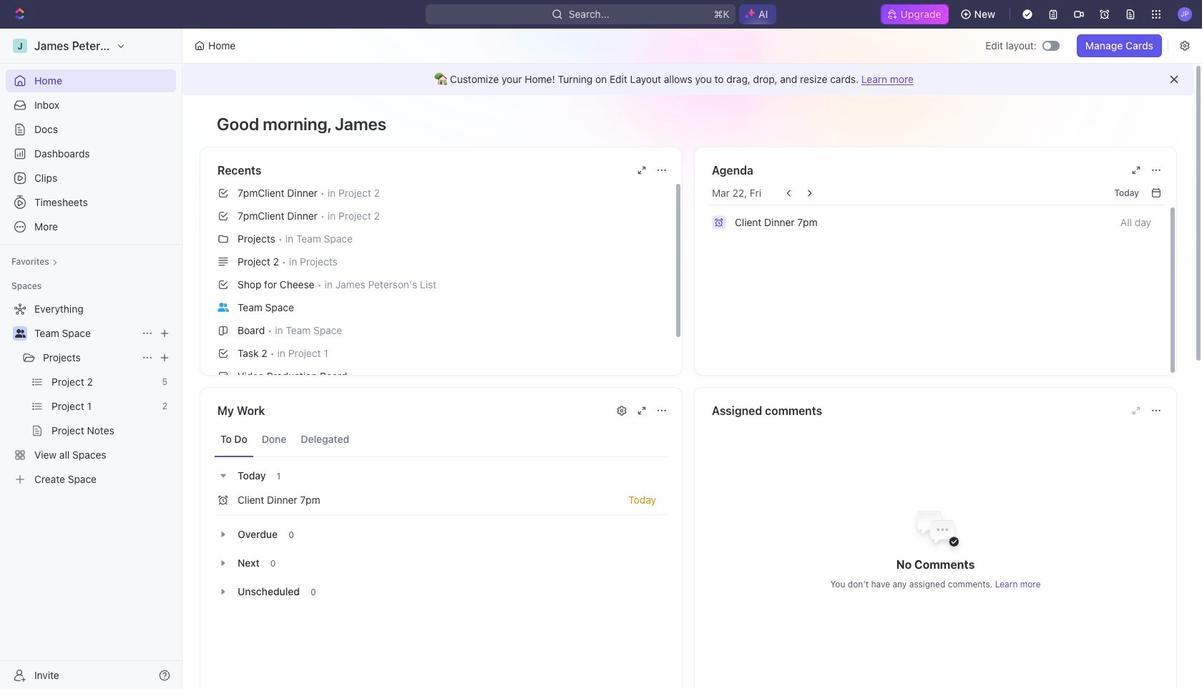 Task type: describe. For each thing, give the bounding box(es) containing it.
james peterson's workspace, , element
[[13, 39, 27, 53]]

user group image
[[218, 303, 229, 312]]

tree inside sidebar navigation
[[6, 298, 176, 491]]

user group image
[[15, 329, 25, 338]]



Task type: vqa. For each thing, say whether or not it's contained in the screenshot.
user group image
yes



Task type: locate. For each thing, give the bounding box(es) containing it.
tree
[[6, 298, 176, 491]]

tab list
[[215, 422, 668, 457]]

sidebar navigation
[[0, 29, 185, 689]]

alert
[[182, 64, 1194, 95]]



